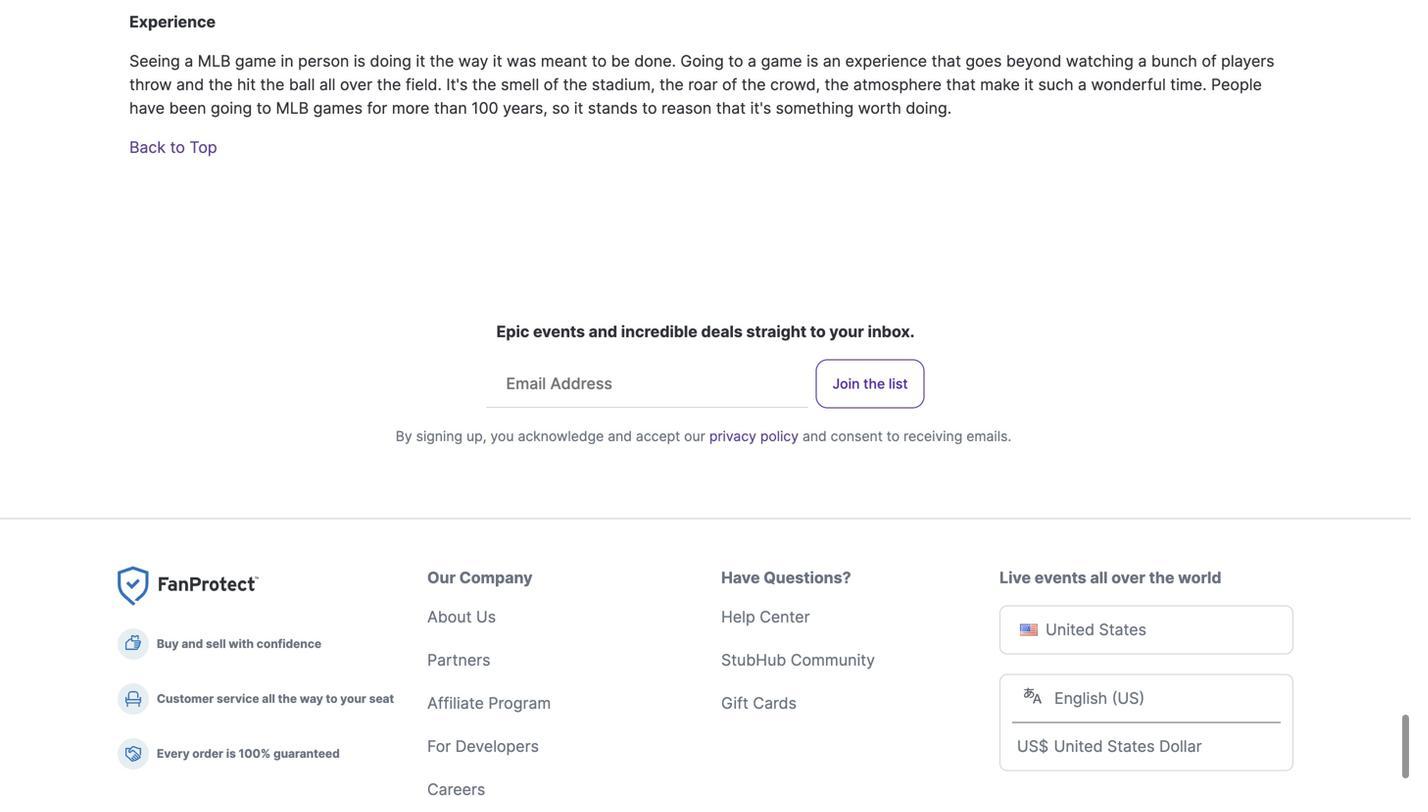 Task type: describe. For each thing, give the bounding box(es) containing it.
have
[[129, 99, 165, 118]]

it's
[[446, 75, 468, 94]]

and left "incredible"
[[589, 322, 618, 341]]

2 game from the left
[[761, 51, 803, 71]]

years,
[[503, 99, 548, 118]]

customer
[[157, 692, 214, 706]]

inbox.
[[868, 322, 915, 341]]

language_20x20 image
[[1024, 686, 1043, 706]]

live
[[1000, 568, 1032, 587]]

a right seeing
[[185, 51, 193, 71]]

goes
[[966, 51, 1002, 71]]

1 vertical spatial states
[[1108, 737, 1156, 756]]

games
[[313, 99, 363, 118]]

center
[[760, 607, 810, 627]]

questions?
[[764, 568, 852, 587]]

roar
[[689, 75, 718, 94]]

experience
[[129, 12, 216, 31]]

dollar
[[1160, 737, 1203, 756]]

affiliate program link
[[428, 694, 551, 713]]

stubhub
[[722, 651, 787, 670]]

doing
[[370, 51, 412, 71]]

accept
[[636, 428, 681, 445]]

done.
[[635, 51, 677, 71]]

help center
[[722, 607, 810, 627]]

in
[[281, 51, 294, 71]]

it right so
[[574, 99, 584, 118]]

smell
[[501, 75, 540, 94]]

doing.
[[906, 99, 952, 118]]

100
[[472, 99, 499, 118]]

hit
[[237, 75, 256, 94]]

wonderful
[[1092, 75, 1167, 94]]

stubhub community
[[722, 651, 876, 670]]

help
[[722, 607, 756, 627]]

our company
[[428, 568, 533, 587]]

field.
[[406, 75, 442, 94]]

1 vertical spatial that
[[947, 75, 976, 94]]

was
[[507, 51, 537, 71]]

all for live events all over the world
[[1091, 568, 1108, 587]]

sell
[[206, 637, 226, 651]]

with
[[229, 637, 254, 651]]

such
[[1039, 75, 1074, 94]]

signing
[[416, 428, 463, 445]]

stands
[[588, 99, 638, 118]]

going
[[681, 51, 724, 71]]

straight
[[747, 322, 807, 341]]

and left accept
[[608, 428, 632, 445]]

by signing up, you acknowledge and accept our privacy policy and consent to receiving emails.
[[396, 428, 1012, 445]]

players
[[1222, 51, 1275, 71]]

back to top
[[129, 138, 217, 157]]

deals
[[702, 322, 743, 341]]

top
[[190, 138, 217, 157]]

experience
[[846, 51, 928, 71]]

have
[[722, 568, 760, 587]]

help center link
[[722, 607, 810, 627]]

to inside back to top button
[[170, 138, 185, 157]]

affiliate
[[428, 694, 484, 713]]

more
[[392, 99, 430, 118]]

beyond
[[1007, 51, 1062, 71]]

seeing a mlb game in person is doing it the way it was meant to be done. going to a game is an experience that goes beyond watching a bunch of players throw and the hit the ball all over the field. it's the smell of the stadium, the roar of the crowd, the atmosphere that make it such a wonderful time. people have been going to mlb games for more than 100 years, so it stands to reason that it's something worth doing.
[[129, 51, 1275, 118]]

up,
[[467, 428, 487, 445]]

epic
[[497, 322, 530, 341]]

for developers link
[[428, 737, 539, 756]]

our
[[685, 428, 706, 445]]

for
[[428, 737, 451, 756]]

been
[[169, 99, 206, 118]]

policy
[[761, 428, 799, 445]]

over inside seeing a mlb game in person is doing it the way it was meant to be done. going to a game is an experience that goes beyond watching a bunch of players throw and the hit the ball all over the field. it's the smell of the stadium, the roar of the crowd, the atmosphere that make it such a wonderful time. people have been going to mlb games for more than 100 years, so it stands to reason that it's something worth doing.
[[340, 75, 373, 94]]

and right the policy
[[803, 428, 827, 445]]

partners link
[[428, 651, 491, 670]]

partners
[[428, 651, 491, 670]]

an
[[823, 51, 841, 71]]

gift
[[722, 694, 749, 713]]

it up 'field.'
[[416, 51, 426, 71]]

person
[[298, 51, 349, 71]]

all inside seeing a mlb game in person is doing it the way it was meant to be done. going to a game is an experience that goes beyond watching a bunch of players throw and the hit the ball all over the field. it's the smell of the stadium, the roar of the crowd, the atmosphere that make it such a wonderful time. people have been going to mlb games for more than 100 years, so it stands to reason that it's something worth doing.
[[320, 75, 336, 94]]

our
[[428, 568, 456, 587]]

(us)
[[1112, 689, 1146, 708]]

fan protect gurantee image
[[118, 566, 259, 606]]

confidence
[[257, 637, 322, 651]]

way inside seeing a mlb game in person is doing it the way it was meant to be done. going to a game is an experience that goes beyond watching a bunch of players throw and the hit the ball all over the field. it's the smell of the stadium, the roar of the crowd, the atmosphere that make it such a wonderful time. people have been going to mlb games for more than 100 years, so it stands to reason that it's something worth doing.
[[459, 51, 489, 71]]

gift cards link
[[722, 694, 797, 713]]

all for customer service all the way to your seat
[[262, 692, 275, 706]]

cards
[[753, 694, 797, 713]]

1 horizontal spatial of
[[723, 75, 738, 94]]

live events all over the world
[[1000, 568, 1222, 587]]



Task type: vqa. For each thing, say whether or not it's contained in the screenshot.
Mlb
yes



Task type: locate. For each thing, give the bounding box(es) containing it.
events for all
[[1035, 568, 1087, 587]]

join the list
[[833, 376, 909, 392]]

that left it's
[[717, 99, 746, 118]]

crowd,
[[771, 75, 821, 94]]

stadium,
[[592, 75, 655, 94]]

receiving
[[904, 428, 963, 445]]

1 vertical spatial mlb
[[276, 99, 309, 118]]

is left the "an"
[[807, 51, 819, 71]]

all up the united states
[[1091, 568, 1108, 587]]

a
[[185, 51, 193, 71], [748, 51, 757, 71], [1139, 51, 1148, 71], [1079, 75, 1087, 94]]

that
[[932, 51, 962, 71], [947, 75, 976, 94], [717, 99, 746, 118]]

and inside seeing a mlb game in person is doing it the way it was meant to be done. going to a game is an experience that goes beyond watching a bunch of players throw and the hit the ball all over the field. it's the smell of the stadium, the roar of the crowd, the atmosphere that make it such a wonderful time. people have been going to mlb games for more than 100 years, so it stands to reason that it's something worth doing.
[[176, 75, 204, 94]]

1 horizontal spatial events
[[1035, 568, 1087, 587]]

way up guaranteed
[[300, 692, 323, 706]]

incredible
[[621, 322, 698, 341]]

a up wonderful
[[1139, 51, 1148, 71]]

0 horizontal spatial events
[[533, 322, 585, 341]]

0 vertical spatial all
[[320, 75, 336, 94]]

it's
[[751, 99, 772, 118]]

1 vertical spatial over
[[1112, 568, 1146, 587]]

over up the games
[[340, 75, 373, 94]]

mlb up going
[[198, 51, 231, 71]]

1 vertical spatial way
[[300, 692, 323, 706]]

community
[[791, 651, 876, 670]]

that left goes
[[932, 51, 962, 71]]

states inside button
[[1100, 620, 1147, 639]]

0 horizontal spatial is
[[226, 747, 236, 761]]

program
[[489, 694, 551, 713]]

0 horizontal spatial all
[[262, 692, 275, 706]]

for
[[367, 99, 388, 118]]

every
[[157, 747, 190, 761]]

0 vertical spatial over
[[340, 75, 373, 94]]

affiliate program
[[428, 694, 551, 713]]

world
[[1179, 568, 1222, 587]]

1 game from the left
[[235, 51, 276, 71]]

1 vertical spatial united
[[1055, 737, 1104, 756]]

stubhub community link
[[722, 651, 876, 670]]

throw
[[129, 75, 172, 94]]

united down live events all over the world
[[1046, 620, 1095, 639]]

be
[[611, 51, 630, 71]]

privacy policy link
[[710, 428, 799, 445]]

game
[[235, 51, 276, 71], [761, 51, 803, 71]]

of up time.
[[1202, 51, 1217, 71]]

service
[[217, 692, 259, 706]]

1 horizontal spatial all
[[320, 75, 336, 94]]

time.
[[1171, 75, 1208, 94]]

0 vertical spatial events
[[533, 322, 585, 341]]

going
[[211, 99, 252, 118]]

0 vertical spatial your
[[830, 322, 865, 341]]

meant
[[541, 51, 588, 71]]

it
[[416, 51, 426, 71], [493, 51, 503, 71], [1025, 75, 1034, 94], [574, 99, 584, 118]]

game up hit
[[235, 51, 276, 71]]

way up it's
[[459, 51, 489, 71]]

is right order
[[226, 747, 236, 761]]

that down goes
[[947, 75, 976, 94]]

epic events and incredible deals straight to your inbox.
[[497, 322, 915, 341]]

it left was
[[493, 51, 503, 71]]

seat
[[369, 692, 394, 706]]

0 horizontal spatial of
[[544, 75, 559, 94]]

consent
[[831, 428, 883, 445]]

1 vertical spatial your
[[341, 692, 367, 706]]

and up been
[[176, 75, 204, 94]]

over
[[340, 75, 373, 94], [1112, 568, 1146, 587]]

events right epic
[[533, 322, 585, 341]]

0 horizontal spatial over
[[340, 75, 373, 94]]

events right live
[[1035, 568, 1087, 587]]

privacy
[[710, 428, 757, 445]]

a right such
[[1079, 75, 1087, 94]]

bunch
[[1152, 51, 1198, 71]]

1 horizontal spatial is
[[354, 51, 366, 71]]

1 horizontal spatial over
[[1112, 568, 1146, 587]]

and
[[176, 75, 204, 94], [589, 322, 618, 341], [608, 428, 632, 445], [803, 428, 827, 445], [182, 637, 203, 651]]

united right us$
[[1055, 737, 1104, 756]]

and left sell at bottom
[[182, 637, 203, 651]]

0 vertical spatial that
[[932, 51, 962, 71]]

your left seat
[[341, 692, 367, 706]]

have questions?
[[722, 568, 852, 587]]

reason
[[662, 99, 712, 118]]

1 horizontal spatial your
[[830, 322, 865, 341]]

back to top button
[[129, 136, 217, 159]]

2 horizontal spatial of
[[1202, 51, 1217, 71]]

all
[[320, 75, 336, 94], [1091, 568, 1108, 587], [262, 692, 275, 706]]

about us
[[428, 607, 496, 627]]

united states button
[[1000, 605, 1294, 674]]

than
[[434, 99, 467, 118]]

1 horizontal spatial game
[[761, 51, 803, 71]]

all right service
[[262, 692, 275, 706]]

0 horizontal spatial mlb
[[198, 51, 231, 71]]

us
[[476, 607, 496, 627]]

0 vertical spatial way
[[459, 51, 489, 71]]

mlb
[[198, 51, 231, 71], [276, 99, 309, 118]]

all down person
[[320, 75, 336, 94]]

2 vertical spatial all
[[262, 692, 275, 706]]

something
[[776, 99, 854, 118]]

the inside button
[[864, 376, 886, 392]]

us$ united states dollar
[[1018, 737, 1203, 756]]

game up 'crowd,'
[[761, 51, 803, 71]]

us$
[[1018, 737, 1049, 756]]

company
[[460, 568, 533, 587]]

2 vertical spatial that
[[717, 99, 746, 118]]

watching
[[1067, 51, 1134, 71]]

every order is 100% guaranteed
[[157, 747, 340, 761]]

mlb down the ball
[[276, 99, 309, 118]]

back
[[129, 138, 166, 157]]

make
[[981, 75, 1021, 94]]

1 horizontal spatial way
[[459, 51, 489, 71]]

1 vertical spatial all
[[1091, 568, 1108, 587]]

states down live events all over the world
[[1100, 620, 1147, 639]]

Email Address email field
[[491, 360, 808, 407]]

united inside button
[[1046, 620, 1095, 639]]

worth
[[859, 99, 902, 118]]

0 vertical spatial mlb
[[198, 51, 231, 71]]

english (us)
[[1055, 689, 1146, 708]]

order
[[192, 747, 223, 761]]

by
[[396, 428, 413, 445]]

is left doing
[[354, 51, 366, 71]]

your left inbox.
[[830, 322, 865, 341]]

a up it's
[[748, 51, 757, 71]]

ball
[[289, 75, 315, 94]]

of right roar
[[723, 75, 738, 94]]

join
[[833, 376, 860, 392]]

you
[[491, 428, 514, 445]]

events for and
[[533, 322, 585, 341]]

0 vertical spatial states
[[1100, 620, 1147, 639]]

about us link
[[428, 607, 496, 627]]

united
[[1046, 620, 1095, 639], [1055, 737, 1104, 756]]

0 horizontal spatial game
[[235, 51, 276, 71]]

so
[[552, 99, 570, 118]]

states down (us)
[[1108, 737, 1156, 756]]

of up so
[[544, 75, 559, 94]]

atmosphere
[[854, 75, 942, 94]]

acknowledge
[[518, 428, 604, 445]]

0 horizontal spatial way
[[300, 692, 323, 706]]

guaranteed
[[274, 747, 340, 761]]

for developers
[[428, 737, 539, 756]]

1 horizontal spatial mlb
[[276, 99, 309, 118]]

100%
[[239, 747, 271, 761]]

developers
[[456, 737, 539, 756]]

2 horizontal spatial is
[[807, 51, 819, 71]]

your
[[830, 322, 865, 341], [341, 692, 367, 706]]

over up the united states
[[1112, 568, 1146, 587]]

0 vertical spatial united
[[1046, 620, 1095, 639]]

1 vertical spatial events
[[1035, 568, 1087, 587]]

events
[[533, 322, 585, 341], [1035, 568, 1087, 587]]

0 horizontal spatial your
[[341, 692, 367, 706]]

list
[[889, 376, 909, 392]]

2 horizontal spatial all
[[1091, 568, 1108, 587]]

it down beyond
[[1025, 75, 1034, 94]]



